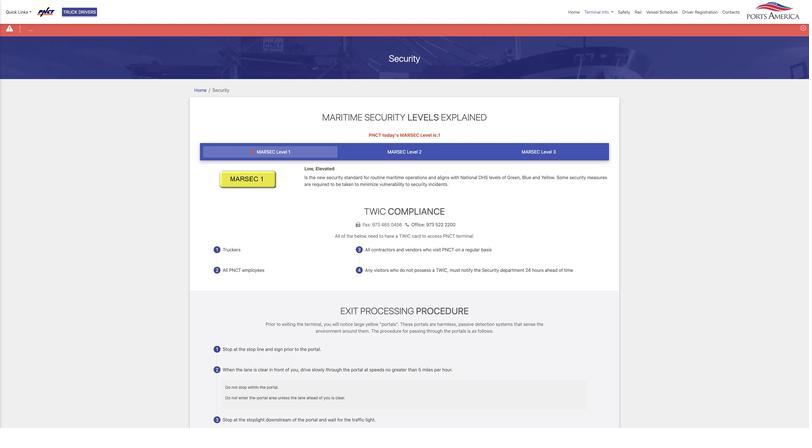 Task type: describe. For each thing, give the bounding box(es) containing it.
0 horizontal spatial twic
[[364, 206, 386, 217]]

than
[[408, 367, 417, 373]]

drivers
[[78, 9, 96, 14]]

through inside prior to exiting the terminal, you will notice large yellow "portals". these portals are harmless, passive detection systems that sense the environment around them. the procedure for passing through the portals is as follows:
[[427, 329, 443, 334]]

1 horizontal spatial home link
[[566, 7, 582, 17]]

the right within
[[260, 385, 266, 390]]

pnct today's marsec level is:1
[[369, 133, 440, 138]]

phone image
[[403, 223, 411, 227]]

2 for all pnct employees
[[216, 268, 218, 273]]

all pnct employees
[[223, 268, 265, 273]]

environment
[[316, 329, 341, 334]]

0 horizontal spatial security
[[327, 175, 343, 180]]

1 vertical spatial twic
[[399, 234, 411, 239]]

the right the unless
[[291, 396, 297, 400]]

drive
[[301, 367, 311, 373]]

973 for office:
[[426, 222, 434, 227]]

safety
[[618, 9, 630, 14]]

dhs
[[479, 175, 488, 180]]

0 horizontal spatial portals
[[414, 322, 428, 327]]

quick links
[[6, 9, 28, 14]]

maritime security levels explained
[[322, 112, 487, 123]]

contacts
[[723, 9, 740, 14]]

the right prior
[[300, 347, 307, 352]]

visitors
[[374, 268, 389, 273]]

exit processing procedure
[[340, 306, 469, 316]]

contacts link
[[720, 7, 742, 17]]

do not stop within the portal.
[[225, 385, 279, 390]]

truck drivers
[[63, 9, 96, 14]]

the right the downstream
[[298, 418, 305, 423]]

is
[[304, 175, 308, 180]]

exiting
[[282, 322, 296, 327]]

must
[[450, 268, 460, 273]]

procedure
[[380, 329, 402, 334]]

"portals".
[[380, 322, 399, 327]]

when
[[223, 367, 235, 373]]

the inside is the new security standard for routine maritime operations and aligns with national dhs levels of green, blue and yellow. some security measures are required to be taken to minimize vulnerability to security incidents.
[[309, 175, 316, 180]]

notify
[[461, 268, 473, 273]]

1 vertical spatial at
[[364, 367, 368, 373]]

the left traffic
[[344, 418, 351, 423]]

2 horizontal spatial security
[[570, 175, 586, 180]]

marsec for marsec level 1
[[257, 149, 275, 155]]

1 vertical spatial stop
[[239, 385, 247, 390]]

all of the below need to have a twic card to access pnct terminal:
[[335, 234, 474, 239]]

terminal,
[[305, 322, 323, 327]]

the down harmless,
[[444, 329, 451, 334]]

1 horizontal spatial ahead
[[545, 268, 558, 273]]

1 for stop at the stop line and sign prior to the portal.
[[216, 347, 218, 352]]

...
[[29, 27, 33, 32]]

driver registration
[[683, 9, 718, 14]]

compliance
[[388, 206, 445, 217]]

of left clear. at the left bottom of page
[[319, 396, 323, 400]]

possess
[[414, 268, 431, 273]]

0 horizontal spatial a
[[396, 234, 398, 239]]

on
[[456, 247, 461, 252]]

terminal:
[[456, 234, 474, 239]]

1 vertical spatial portals
[[452, 329, 466, 334]]

measures
[[587, 175, 607, 180]]

marsec level 3
[[522, 149, 556, 155]]

terminal info
[[585, 9, 609, 14]]

2 you from the top
[[324, 396, 330, 400]]

fax: 973 465 0456
[[363, 222, 403, 227]]

you inside prior to exiting the terminal, you will notice large yellow "portals". these portals are harmless, passive detection systems that sense the environment around them. the procedure for passing through the portals is as follows:
[[324, 322, 331, 327]]

0 vertical spatial not
[[406, 268, 413, 273]]

truck drivers link
[[62, 8, 97, 16]]

you,
[[291, 367, 299, 373]]

stop for stop at the stop line and sign prior to the portal.
[[223, 347, 232, 352]]

pnct left on on the right bottom of the page
[[442, 247, 454, 252]]

follows:
[[478, 329, 494, 334]]

greater
[[392, 367, 407, 373]]

harmless,
[[437, 322, 457, 327]]

minimize
[[360, 182, 378, 187]]

the left stoplight
[[239, 418, 245, 423]]

as
[[472, 329, 477, 334]]

and left wait
[[319, 418, 327, 423]]

522
[[436, 222, 444, 227]]

at for stop at the stoplight downstream of the portal and wait for the traffic light.
[[234, 418, 238, 423]]

slowly
[[312, 367, 325, 373]]

prior to exiting the terminal, you will notice large yellow "portals". these portals are harmless, passive detection systems that sense the environment around them. the procedure for passing through the portals is as follows:
[[266, 322, 544, 334]]

3 for for
[[216, 418, 219, 423]]

office: 973 522 2200
[[411, 222, 456, 227]]

sign
[[274, 347, 283, 352]]

area
[[269, 396, 277, 400]]

1 horizontal spatial lane
[[298, 396, 306, 400]]

stop at the stoplight downstream of the portal and wait for the traffic light.
[[223, 418, 376, 423]]

for inside is the new security standard for routine maritime operations and aligns with national dhs levels of green, blue and yellow. some security measures are required to be taken to minimize vulnerability to security incidents.
[[364, 175, 369, 180]]

line
[[257, 347, 264, 352]]

0 vertical spatial lane
[[244, 367, 252, 373]]

marsec level 2 link
[[338, 146, 472, 158]]

exit
[[340, 306, 358, 316]]

sense
[[524, 322, 536, 327]]

close image
[[801, 25, 806, 31]]

passing
[[410, 329, 426, 334]]

new
[[317, 175, 325, 180]]

all contractors and vendors who visit pnct on a regular basis
[[365, 247, 492, 252]]

do for do not enter the-portal area unless the lane ahead of you is clear.
[[225, 396, 231, 400]]

pnct down 2200
[[443, 234, 455, 239]]

the right when
[[236, 367, 243, 373]]

is inside prior to exiting the terminal, you will notice large yellow "portals". these portals are harmless, passive detection systems that sense the environment around them. the procedure for passing through the portals is as follows:
[[468, 329, 471, 334]]

not for do not enter the-portal area unless the lane ahead of you is clear.
[[232, 396, 238, 400]]

detection
[[475, 322, 495, 327]]

registration
[[695, 9, 718, 14]]

the right slowly
[[343, 367, 350, 373]]

standard
[[344, 175, 363, 180]]

terminal info link
[[582, 7, 616, 17]]

yellow
[[366, 322, 379, 327]]

twic,
[[436, 268, 449, 273]]

processing
[[360, 306, 414, 316]]

1 vertical spatial is
[[254, 367, 257, 373]]

aligns
[[437, 175, 450, 180]]

incidents.
[[429, 182, 449, 187]]

will
[[332, 322, 339, 327]]

yellow.
[[542, 175, 556, 180]]

and right blue on the top right
[[533, 175, 540, 180]]

systems
[[496, 322, 513, 327]]

below
[[355, 234, 367, 239]]

2 vertical spatial portal
[[306, 418, 318, 423]]

and right line
[[265, 347, 273, 352]]

vessel schedule link
[[644, 7, 680, 17]]

procedure
[[416, 306, 469, 316]]

0 vertical spatial portal.
[[308, 347, 321, 352]]

need
[[368, 234, 378, 239]]

terminal
[[585, 9, 601, 14]]



Task type: locate. For each thing, give the bounding box(es) containing it.
through right slowly
[[326, 367, 342, 373]]

2200
[[445, 222, 456, 227]]

portals down the 'passive'
[[452, 329, 466, 334]]

passive
[[459, 322, 474, 327]]

low,
[[304, 166, 315, 171]]

basis
[[481, 247, 492, 252]]

1 horizontal spatial who
[[423, 247, 432, 252]]

1 vertical spatial levels
[[489, 175, 501, 180]]

stop left stoplight
[[223, 418, 232, 423]]

card
[[412, 234, 421, 239]]

portal. up area
[[267, 385, 279, 390]]

1 horizontal spatial is
[[331, 396, 334, 400]]

1 for truckers
[[216, 247, 218, 252]]

driver registration link
[[680, 7, 720, 17]]

0 vertical spatial levels
[[408, 112, 439, 123]]

all for all of the below need to have a twic card to access pnct terminal:
[[335, 234, 340, 239]]

enter
[[239, 396, 248, 400]]

and left the vendors
[[396, 247, 404, 252]]

office:
[[411, 222, 425, 227]]

0 horizontal spatial are
[[304, 182, 311, 187]]

2 vertical spatial 3
[[216, 418, 219, 423]]

1 vertical spatial are
[[430, 322, 436, 327]]

0 vertical spatial stop
[[223, 347, 232, 352]]

the
[[309, 175, 316, 180], [347, 234, 353, 239], [474, 268, 481, 273], [297, 322, 303, 327], [537, 322, 544, 327], [444, 329, 451, 334], [239, 347, 245, 352], [300, 347, 307, 352], [236, 367, 243, 373], [343, 367, 350, 373], [260, 385, 266, 390], [291, 396, 297, 400], [239, 418, 245, 423], [298, 418, 305, 423], [344, 418, 351, 423]]

1 you from the top
[[324, 322, 331, 327]]

0 vertical spatial ahead
[[545, 268, 558, 273]]

0 vertical spatial stop
[[247, 347, 256, 352]]

operations
[[405, 175, 427, 180]]

portals up passing
[[414, 322, 428, 327]]

large
[[354, 322, 364, 327]]

973 left 522
[[426, 222, 434, 227]]

2 inside tab list
[[419, 149, 422, 155]]

0 vertical spatial home
[[569, 9, 580, 14]]

2
[[419, 149, 422, 155], [216, 268, 218, 273], [216, 367, 218, 373]]

for up minimize at the left top of page
[[364, 175, 369, 180]]

elevated
[[316, 166, 335, 171]]

clear.
[[336, 396, 345, 400]]

0 vertical spatial portals
[[414, 322, 428, 327]]

the right is
[[309, 175, 316, 180]]

at up when
[[234, 347, 238, 352]]

0 horizontal spatial who
[[390, 268, 399, 273]]

1 stop from the top
[[223, 347, 232, 352]]

stop left line
[[247, 347, 256, 352]]

to
[[331, 182, 335, 187], [355, 182, 359, 187], [406, 182, 410, 187], [379, 234, 384, 239], [422, 234, 426, 239], [277, 322, 281, 327], [295, 347, 299, 352]]

2 vertical spatial 1
[[216, 347, 218, 352]]

links
[[18, 9, 28, 14]]

0 vertical spatial through
[[427, 329, 443, 334]]

1 vertical spatial you
[[324, 396, 330, 400]]

at left stoplight
[[234, 418, 238, 423]]

0 horizontal spatial ahead
[[307, 396, 318, 400]]

vessel
[[646, 9, 659, 14]]

portal.
[[308, 347, 321, 352], [267, 385, 279, 390]]

driver
[[683, 9, 694, 14]]

prior
[[266, 322, 276, 327]]

do not enter the-portal area unless the lane ahead of you is clear.
[[225, 396, 345, 400]]

2 vertical spatial all
[[223, 268, 228, 273]]

security right some
[[570, 175, 586, 180]]

department
[[500, 268, 524, 273]]

of right the downstream
[[293, 418, 297, 423]]

0 vertical spatial 3
[[553, 149, 556, 155]]

stop up enter
[[239, 385, 247, 390]]

1 vertical spatial a
[[462, 247, 464, 252]]

is left clear. at the left bottom of page
[[331, 396, 334, 400]]

do left enter
[[225, 396, 231, 400]]

ahead right hours
[[545, 268, 558, 273]]

notice
[[340, 322, 353, 327]]

1 vertical spatial stop
[[223, 418, 232, 423]]

24
[[526, 268, 531, 273]]

0 vertical spatial who
[[423, 247, 432, 252]]

not down when
[[232, 385, 238, 390]]

1 horizontal spatial twic
[[399, 234, 411, 239]]

is the new security standard for routine maritime operations and aligns with national dhs levels of green, blue and yellow. some security measures are required to be taken to minimize vulnerability to security incidents.
[[304, 175, 607, 187]]

maritime
[[322, 112, 363, 123]]

0 horizontal spatial home
[[194, 88, 207, 93]]

stop for stop at the stoplight downstream of the portal and wait for the traffic light.
[[223, 418, 232, 423]]

do
[[225, 385, 231, 390], [225, 396, 231, 400]]

2 973 from the left
[[426, 222, 434, 227]]

all down need
[[365, 247, 370, 252]]

and
[[429, 175, 436, 180], [533, 175, 540, 180], [396, 247, 404, 252], [265, 347, 273, 352], [319, 418, 327, 423]]

1 horizontal spatial portals
[[452, 329, 466, 334]]

0 vertical spatial 1
[[288, 149, 290, 155]]

of left green,
[[502, 175, 506, 180]]

levels right the dhs
[[489, 175, 501, 180]]

0 vertical spatial are
[[304, 182, 311, 187]]

office: 973 522 2200 link
[[403, 222, 456, 227]]

1 horizontal spatial portal
[[306, 418, 318, 423]]

1 vertical spatial portal
[[257, 396, 268, 400]]

explained
[[441, 112, 487, 123]]

0 vertical spatial do
[[225, 385, 231, 390]]

levels up is:1
[[408, 112, 439, 123]]

through
[[427, 329, 443, 334], [326, 367, 342, 373]]

to inside prior to exiting the terminal, you will notice large yellow "portals". these portals are harmless, passive detection systems that sense the environment around them. the procedure for passing through the portals is as follows:
[[277, 322, 281, 327]]

973 right the "fax:"
[[372, 222, 380, 227]]

2 left when
[[216, 367, 218, 373]]

2 vertical spatial not
[[232, 396, 238, 400]]

at for stop at the stop line and sign prior to the portal.
[[234, 347, 238, 352]]

0 vertical spatial a
[[396, 234, 398, 239]]

a right on on the right bottom of the page
[[462, 247, 464, 252]]

prior
[[284, 347, 294, 352]]

levels inside is the new security standard for routine maritime operations and aligns with national dhs levels of green, blue and yellow. some security measures are required to be taken to minimize vulnerability to security incidents.
[[489, 175, 501, 180]]

are inside prior to exiting the terminal, you will notice large yellow "portals". these portals are harmless, passive detection systems that sense the environment around them. the procedure for passing through the portals is as follows:
[[430, 322, 436, 327]]

1 vertical spatial all
[[365, 247, 370, 252]]

2 left all pnct employees
[[216, 268, 218, 273]]

0 vertical spatial portal
[[351, 367, 363, 373]]

at left 'speeds'
[[364, 367, 368, 373]]

tab list
[[200, 143, 609, 161]]

973 for fax:
[[372, 222, 380, 227]]

1 vertical spatial not
[[232, 385, 238, 390]]

a left twic,
[[432, 268, 435, 273]]

1 vertical spatial through
[[326, 367, 342, 373]]

levels
[[408, 112, 439, 123], [489, 175, 501, 180]]

1 973 from the left
[[372, 222, 380, 227]]

the-
[[249, 396, 257, 400]]

2 horizontal spatial all
[[365, 247, 370, 252]]

be
[[336, 182, 341, 187]]

1 vertical spatial lane
[[298, 396, 306, 400]]

not right do
[[406, 268, 413, 273]]

level
[[420, 133, 432, 138], [276, 149, 287, 155], [407, 149, 418, 155], [541, 149, 552, 155]]

within
[[248, 385, 259, 390]]

0 vertical spatial at
[[234, 347, 238, 352]]

0 vertical spatial for
[[364, 175, 369, 180]]

vulnerability
[[380, 182, 405, 187]]

all for all contractors and vendors who visit pnct on a regular basis
[[365, 247, 370, 252]]

truckers
[[223, 247, 241, 252]]

is left as
[[468, 329, 471, 334]]

the right notify
[[474, 268, 481, 273]]

them.
[[358, 329, 370, 334]]

twic up fax: 973 465 0456
[[364, 206, 386, 217]]

for inside prior to exiting the terminal, you will notice large yellow "portals". these portals are harmless, passive detection systems that sense the environment around them. the procedure for passing through the portals is as follows:
[[403, 329, 408, 334]]

2 horizontal spatial a
[[462, 247, 464, 252]]

2 horizontal spatial is
[[468, 329, 471, 334]]

do down when
[[225, 385, 231, 390]]

all down truckers
[[223, 268, 228, 273]]

ahead up stop at the stoplight downstream of the portal and wait for the traffic light.
[[307, 396, 318, 400]]

contractors
[[371, 247, 395, 252]]

0 horizontal spatial home link
[[194, 88, 207, 93]]

2 stop from the top
[[223, 418, 232, 423]]

... alert
[[0, 21, 809, 36]]

stop
[[223, 347, 232, 352], [223, 418, 232, 423]]

through down harmless,
[[427, 329, 443, 334]]

2 horizontal spatial 3
[[553, 149, 556, 155]]

is left the clear
[[254, 367, 257, 373]]

truck
[[63, 9, 77, 14]]

3 for basis
[[358, 247, 361, 252]]

national
[[461, 175, 478, 180]]

schedule
[[660, 9, 678, 14]]

for right wait
[[337, 418, 343, 423]]

for down the these
[[403, 329, 408, 334]]

routine
[[371, 175, 385, 180]]

home
[[569, 9, 580, 14], [194, 88, 207, 93]]

2 do from the top
[[225, 396, 231, 400]]

portal. up slowly
[[308, 347, 321, 352]]

all left 'below'
[[335, 234, 340, 239]]

who left visit
[[423, 247, 432, 252]]

lane left the clear
[[244, 367, 252, 373]]

1 vertical spatial home
[[194, 88, 207, 93]]

stop up when
[[223, 347, 232, 352]]

not for do not stop within the portal.
[[232, 385, 238, 390]]

twic left card
[[399, 234, 411, 239]]

you up the environment at bottom
[[324, 322, 331, 327]]

0 horizontal spatial lane
[[244, 367, 252, 373]]

2 vertical spatial a
[[432, 268, 435, 273]]

traffic
[[352, 418, 364, 423]]

are left harmless,
[[430, 322, 436, 327]]

level for marsec level 3
[[541, 149, 552, 155]]

0 horizontal spatial portal
[[257, 396, 268, 400]]

you left clear. at the left bottom of page
[[324, 396, 330, 400]]

fax:
[[363, 222, 371, 227]]

the right exiting
[[297, 322, 303, 327]]

light.
[[366, 418, 376, 423]]

security up be at the left top of the page
[[327, 175, 343, 180]]

1 vertical spatial home link
[[194, 88, 207, 93]]

0 vertical spatial is
[[468, 329, 471, 334]]

1 vertical spatial 1
[[216, 247, 218, 252]]

0 horizontal spatial 973
[[372, 222, 380, 227]]

have
[[385, 234, 395, 239]]

0 vertical spatial all
[[335, 234, 340, 239]]

for
[[364, 175, 369, 180], [403, 329, 408, 334], [337, 418, 343, 423]]

0 vertical spatial 2
[[419, 149, 422, 155]]

green,
[[507, 175, 521, 180]]

marsec level 2
[[388, 149, 422, 155]]

of inside is the new security standard for routine maritime operations and aligns with national dhs levels of green, blue and yellow. some security measures are required to be taken to minimize vulnerability to security incidents.
[[502, 175, 506, 180]]

not left enter
[[232, 396, 238, 400]]

are down is
[[304, 182, 311, 187]]

pnct left today's
[[369, 133, 381, 138]]

regular
[[465, 247, 480, 252]]

0 horizontal spatial 3
[[216, 418, 219, 423]]

security down the operations
[[411, 182, 428, 187]]

portal left 'speeds'
[[351, 367, 363, 373]]

2 horizontal spatial for
[[403, 329, 408, 334]]

1 horizontal spatial 3
[[358, 247, 361, 252]]

1 vertical spatial for
[[403, 329, 408, 334]]

visit
[[433, 247, 441, 252]]

1 horizontal spatial levels
[[489, 175, 501, 180]]

1 horizontal spatial are
[[430, 322, 436, 327]]

time
[[564, 268, 573, 273]]

do for do not stop within the portal.
[[225, 385, 231, 390]]

1 horizontal spatial all
[[335, 234, 340, 239]]

2 for when the lane is clear in front of you, drive slowly through the portal at speeds no greater than 5 miles per hour.
[[216, 367, 218, 373]]

pnct left employees
[[229, 268, 241, 273]]

portal left area
[[257, 396, 268, 400]]

marsec for marsec level 2
[[388, 149, 406, 155]]

are inside is the new security standard for routine maritime operations and aligns with national dhs levels of green, blue and yellow. some security measures are required to be taken to minimize vulnerability to security incidents.
[[304, 182, 311, 187]]

and up incidents.
[[429, 175, 436, 180]]

a right have
[[396, 234, 398, 239]]

2 down pnct today's marsec level is:1
[[419, 149, 422, 155]]

1 horizontal spatial for
[[364, 175, 369, 180]]

... link
[[29, 26, 33, 33]]

quick
[[6, 9, 17, 14]]

1 horizontal spatial 973
[[426, 222, 434, 227]]

required
[[312, 182, 329, 187]]

around
[[343, 329, 357, 334]]

1 horizontal spatial security
[[411, 182, 428, 187]]

1 horizontal spatial portal.
[[308, 347, 321, 352]]

marsec for marsec level 3
[[522, 149, 540, 155]]

wait
[[328, 418, 336, 423]]

0 horizontal spatial for
[[337, 418, 343, 423]]

lane right the unless
[[298, 396, 306, 400]]

tab list containing marsec level 1
[[200, 143, 609, 161]]

0 horizontal spatial portal.
[[267, 385, 279, 390]]

security
[[389, 53, 420, 64], [212, 88, 229, 93], [365, 112, 406, 123], [482, 268, 499, 273]]

miles
[[422, 367, 433, 373]]

lane
[[244, 367, 252, 373], [298, 396, 306, 400]]

level for marsec level 2
[[407, 149, 418, 155]]

the left line
[[239, 347, 245, 352]]

1 vertical spatial 2
[[216, 268, 218, 273]]

0 horizontal spatial levels
[[408, 112, 439, 123]]

2 vertical spatial 2
[[216, 367, 218, 373]]

2 vertical spatial at
[[234, 418, 238, 423]]

1 vertical spatial 3
[[358, 247, 361, 252]]

of left you,
[[285, 367, 289, 373]]

taken
[[342, 182, 354, 187]]

1 horizontal spatial home
[[569, 9, 580, 14]]

of left 'below'
[[341, 234, 345, 239]]

2 vertical spatial is
[[331, 396, 334, 400]]

1 vertical spatial ahead
[[307, 396, 318, 400]]

a
[[396, 234, 398, 239], [462, 247, 464, 252], [432, 268, 435, 273]]

when the lane is clear in front of you, drive slowly through the portal at speeds no greater than 5 miles per hour.
[[223, 367, 453, 373]]

twic compliance
[[364, 206, 445, 217]]

2 vertical spatial for
[[337, 418, 343, 423]]

some
[[557, 175, 569, 180]]

1 horizontal spatial through
[[427, 329, 443, 334]]

1 inside tab list
[[288, 149, 290, 155]]

the right sense
[[537, 322, 544, 327]]

level for marsec level 1
[[276, 149, 287, 155]]

in
[[269, 367, 273, 373]]

0 vertical spatial home link
[[566, 7, 582, 17]]

speeds
[[370, 367, 385, 373]]

0 horizontal spatial all
[[223, 268, 228, 273]]

0 horizontal spatial is
[[254, 367, 257, 373]]

any
[[365, 268, 373, 273]]

stoplight
[[247, 418, 265, 423]]

1 vertical spatial do
[[225, 396, 231, 400]]

1 do from the top
[[225, 385, 231, 390]]

not
[[406, 268, 413, 273], [232, 385, 238, 390], [232, 396, 238, 400]]

0 horizontal spatial through
[[326, 367, 342, 373]]

of left time
[[559, 268, 563, 273]]

rail link
[[633, 7, 644, 17]]

quick links link
[[6, 9, 32, 15]]

who left do
[[390, 268, 399, 273]]

portal left wait
[[306, 418, 318, 423]]

all for all pnct employees
[[223, 268, 228, 273]]

0 vertical spatial twic
[[364, 206, 386, 217]]

the left 'below'
[[347, 234, 353, 239]]

1 vertical spatial portal.
[[267, 385, 279, 390]]

safety link
[[616, 7, 633, 17]]

1 horizontal spatial a
[[432, 268, 435, 273]]

0 vertical spatial you
[[324, 322, 331, 327]]



